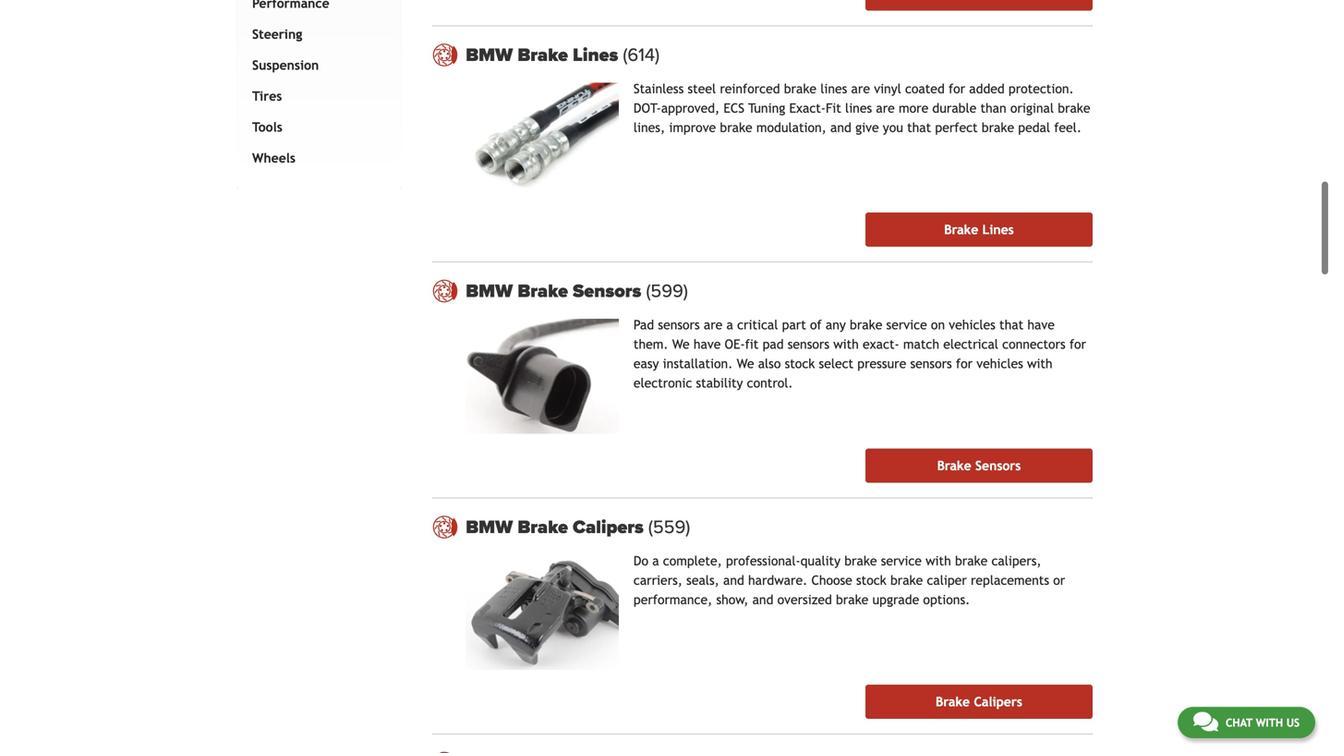 Task type: describe. For each thing, give the bounding box(es) containing it.
bmw                                                                                    brake lines
[[466, 44, 623, 66]]

ecs
[[724, 101, 745, 116]]

calipers,
[[992, 553, 1042, 568]]

stock inside do a complete, professional-quality brake service with brake calipers, carriers, seals, and hardware. choose stock brake caliper replacements or performance, show, and oversized brake upgrade options.
[[857, 573, 887, 588]]

service inside do a complete, professional-quality brake service with brake calipers, carriers, seals, and hardware. choose stock brake caliper replacements or performance, show, and oversized brake upgrade options.
[[881, 553, 922, 568]]

2 vertical spatial for
[[956, 356, 973, 371]]

that inside the stainless steel reinforced brake lines are vinyl coated for added protection. dot-approved, ecs tuning exact-fit lines are more durable than original brake lines, improve brake modulation, and give you that perfect brake pedal feel.
[[907, 120, 932, 135]]

or
[[1054, 573, 1066, 588]]

carriers,
[[634, 573, 683, 588]]

added
[[970, 81, 1005, 96]]

feel.
[[1055, 120, 1082, 135]]

tires link
[[249, 81, 383, 112]]

tires
[[252, 89, 282, 103]]

comments image
[[1194, 711, 1219, 733]]

wheels link
[[249, 143, 383, 174]]

lines,
[[634, 120, 665, 135]]

1 vertical spatial calipers
[[974, 694, 1023, 709]]

a inside do a complete, professional-quality brake service with brake calipers, carriers, seals, and hardware. choose stock brake caliper replacements or performance, show, and oversized brake upgrade options.
[[653, 553, 659, 568]]

installation.
[[663, 356, 733, 371]]

easy
[[634, 356, 659, 371]]

bmw                                                                                    brake sensors
[[466, 280, 646, 302]]

brake inside brake calipers link
[[936, 694, 970, 709]]

bmw for bmw                                                                                    brake sensors
[[466, 280, 513, 302]]

brake calipers thumbnail image image
[[466, 555, 619, 670]]

do
[[634, 553, 649, 568]]

approved,
[[661, 101, 720, 116]]

brake down than
[[982, 120, 1015, 135]]

0 horizontal spatial we
[[672, 337, 690, 352]]

stainless
[[634, 81, 684, 96]]

than
[[981, 101, 1007, 116]]

hardware.
[[748, 573, 808, 588]]

exact-
[[863, 337, 900, 352]]

control.
[[747, 376, 793, 390]]

of
[[810, 317, 822, 332]]

reinforced
[[720, 81, 780, 96]]

that inside pad sensors are a critical part of any brake service on vehicles that have them. we have oe-fit pad sensors with exact- match electrical connectors for easy installation. we also stock select pressure sensors for vehicles with electronic stability control.
[[1000, 317, 1024, 332]]

with left us
[[1256, 716, 1284, 729]]

select
[[819, 356, 854, 371]]

fit
[[745, 337, 759, 352]]

brake inside brake lines link
[[945, 222, 979, 237]]

tuning
[[749, 101, 786, 116]]

bmw                                                                                    brake calipers
[[466, 516, 649, 538]]

us
[[1287, 716, 1300, 729]]

pressure
[[858, 356, 907, 371]]

part
[[782, 317, 806, 332]]

tools
[[252, 119, 283, 134]]

bmw for bmw                                                                                    brake lines
[[466, 44, 513, 66]]

0 horizontal spatial and
[[723, 573, 745, 588]]

perfect
[[935, 120, 978, 135]]

0 vertical spatial sensors
[[573, 280, 642, 302]]

stainless steel reinforced brake lines are vinyl coated for added protection. dot-approved, ecs tuning exact-fit lines are more durable than original brake lines, improve brake modulation, and give you that perfect brake pedal feel.
[[634, 81, 1091, 135]]

brake inside pad sensors are a critical part of any brake service on vehicles that have them. we have oe-fit pad sensors with exact- match electrical connectors for easy installation. we also stock select pressure sensors for vehicles with electronic stability control.
[[850, 317, 883, 332]]

brake calipers
[[936, 694, 1023, 709]]

1 vertical spatial have
[[694, 337, 721, 352]]

pedal
[[1019, 120, 1051, 135]]

bmw                                                                                    brake calipers link
[[466, 516, 1093, 538]]

any
[[826, 317, 846, 332]]

fit
[[826, 101, 842, 116]]

1 horizontal spatial are
[[852, 81, 870, 96]]

brake up 'upgrade'
[[891, 573, 923, 588]]

show,
[[717, 592, 749, 607]]

oversized
[[778, 592, 832, 607]]

dot-
[[634, 101, 661, 116]]

brake sensors thumbnail image image
[[466, 319, 619, 434]]

do a complete, professional-quality brake service with brake calipers, carriers, seals, and hardware. choose stock brake caliper replacements or performance, show, and oversized brake upgrade options.
[[634, 553, 1066, 607]]

1 horizontal spatial sensors
[[788, 337, 830, 352]]

you
[[883, 120, 904, 135]]

vinyl
[[874, 81, 902, 96]]

durable
[[933, 101, 977, 116]]

brake sensors link
[[866, 449, 1093, 483]]

brake lines thumbnail image image
[[466, 83, 619, 198]]

sensors inside brake sensors link
[[976, 458, 1021, 473]]

choose
[[812, 573, 853, 588]]

0 vertical spatial vehicles
[[949, 317, 996, 332]]

connectors
[[1003, 337, 1066, 352]]

them.
[[634, 337, 669, 352]]

0 vertical spatial lines
[[821, 81, 848, 96]]

for inside the stainless steel reinforced brake lines are vinyl coated for added protection. dot-approved, ecs tuning exact-fit lines are more durable than original brake lines, improve brake modulation, and give you that perfect brake pedal feel.
[[949, 81, 966, 96]]

with down connectors
[[1027, 356, 1053, 371]]

brake lines
[[945, 222, 1014, 237]]

0 horizontal spatial calipers
[[573, 516, 644, 538]]

quality
[[801, 553, 841, 568]]

chat with us
[[1226, 716, 1300, 729]]

complete,
[[663, 553, 722, 568]]

brake calipers link
[[866, 685, 1093, 719]]

1 horizontal spatial have
[[1028, 317, 1055, 332]]

coated
[[905, 81, 945, 96]]

bmw for bmw                                                                                    brake calipers
[[466, 516, 513, 538]]

modulation,
[[757, 120, 827, 135]]

brake lines link
[[866, 213, 1093, 247]]



Task type: locate. For each thing, give the bounding box(es) containing it.
and
[[831, 120, 852, 135], [723, 573, 745, 588], [753, 592, 774, 607]]

0 horizontal spatial sensors
[[573, 280, 642, 302]]

1 horizontal spatial sensors
[[976, 458, 1021, 473]]

suspension link
[[249, 50, 383, 81]]

we up installation.
[[672, 337, 690, 352]]

1 horizontal spatial we
[[737, 356, 754, 371]]

electronic
[[634, 376, 692, 390]]

2 horizontal spatial sensors
[[911, 356, 952, 371]]

are
[[852, 81, 870, 96], [876, 101, 895, 116], [704, 317, 723, 332]]

and inside the stainless steel reinforced brake lines are vinyl coated for added protection. dot-approved, ecs tuning exact-fit lines are more durable than original brake lines, improve brake modulation, and give you that perfect brake pedal feel.
[[831, 120, 852, 135]]

brake inside brake sensors link
[[937, 458, 972, 473]]

sensors
[[658, 317, 700, 332], [788, 337, 830, 352], [911, 356, 952, 371]]

0 vertical spatial for
[[949, 81, 966, 96]]

2 bmw from the top
[[466, 280, 513, 302]]

stability
[[696, 376, 743, 390]]

have up installation.
[[694, 337, 721, 352]]

brake
[[784, 81, 817, 96], [1058, 101, 1091, 116], [720, 120, 753, 135], [982, 120, 1015, 135], [850, 317, 883, 332], [845, 553, 877, 568], [955, 553, 988, 568], [891, 573, 923, 588], [836, 592, 869, 607]]

original
[[1011, 101, 1054, 116]]

1 bmw from the top
[[466, 44, 513, 66]]

lines up give
[[846, 101, 872, 116]]

1 vertical spatial for
[[1070, 337, 1087, 352]]

0 vertical spatial sensors
[[658, 317, 700, 332]]

0 vertical spatial service
[[887, 317, 927, 332]]

are down vinyl
[[876, 101, 895, 116]]

3 bmw from the top
[[466, 516, 513, 538]]

service up the match
[[887, 317, 927, 332]]

brake
[[518, 44, 568, 66], [945, 222, 979, 237], [518, 280, 568, 302], [937, 458, 972, 473], [518, 516, 568, 538], [936, 694, 970, 709]]

vehicles down electrical
[[977, 356, 1024, 371]]

wheels
[[252, 150, 296, 165]]

0 horizontal spatial have
[[694, 337, 721, 352]]

upgrade
[[873, 592, 920, 607]]

lines
[[821, 81, 848, 96], [846, 101, 872, 116]]

0 horizontal spatial a
[[653, 553, 659, 568]]

calipers
[[573, 516, 644, 538], [974, 694, 1023, 709]]

1 vertical spatial service
[[881, 553, 922, 568]]

with up 'caliper' at the right bottom
[[926, 553, 951, 568]]

1 vertical spatial sensors
[[976, 458, 1021, 473]]

steering link
[[249, 19, 383, 50]]

sensors down the match
[[911, 356, 952, 371]]

with inside do a complete, professional-quality brake service with brake calipers, carriers, seals, and hardware. choose stock brake caliper replacements or performance, show, and oversized brake upgrade options.
[[926, 553, 951, 568]]

1 vertical spatial sensors
[[788, 337, 830, 352]]

pad sensors are a critical part of any brake service on vehicles that have them. we have oe-fit pad sensors with exact- match electrical connectors for easy installation. we also stock select pressure sensors for vehicles with electronic stability control.
[[634, 317, 1087, 390]]

sensors down of
[[788, 337, 830, 352]]

2 vertical spatial and
[[753, 592, 774, 607]]

oe-
[[725, 337, 745, 352]]

1 vertical spatial a
[[653, 553, 659, 568]]

also
[[758, 356, 781, 371]]

critical
[[737, 317, 778, 332]]

have up connectors
[[1028, 317, 1055, 332]]

suspension
[[252, 58, 319, 72]]

for down electrical
[[956, 356, 973, 371]]

for right connectors
[[1070, 337, 1087, 352]]

chat with us link
[[1178, 707, 1316, 738]]

1 horizontal spatial a
[[727, 317, 734, 332]]

stock up 'upgrade'
[[857, 573, 887, 588]]

2 vertical spatial are
[[704, 317, 723, 332]]

a inside pad sensors are a critical part of any brake service on vehicles that have them. we have oe-fit pad sensors with exact- match electrical connectors for easy installation. we also stock select pressure sensors for vehicles with electronic stability control.
[[727, 317, 734, 332]]

1 vertical spatial and
[[723, 573, 745, 588]]

sensors up them.
[[658, 317, 700, 332]]

0 vertical spatial a
[[727, 317, 734, 332]]

2 vertical spatial bmw
[[466, 516, 513, 538]]

1 horizontal spatial stock
[[857, 573, 887, 588]]

steering
[[252, 27, 302, 41]]

brake down choose
[[836, 592, 869, 607]]

electrical
[[944, 337, 999, 352]]

are inside pad sensors are a critical part of any brake service on vehicles that have them. we have oe-fit pad sensors with exact- match electrical connectors for easy installation. we also stock select pressure sensors for vehicles with electronic stability control.
[[704, 317, 723, 332]]

0 horizontal spatial that
[[907, 120, 932, 135]]

1 vertical spatial we
[[737, 356, 754, 371]]

0 vertical spatial calipers
[[573, 516, 644, 538]]

options.
[[923, 592, 970, 607]]

exact-
[[790, 101, 826, 116]]

professional-
[[726, 553, 801, 568]]

0 vertical spatial are
[[852, 81, 870, 96]]

match
[[904, 337, 940, 352]]

brake up 'caliper' at the right bottom
[[955, 553, 988, 568]]

pad
[[763, 337, 784, 352]]

sensors
[[573, 280, 642, 302], [976, 458, 1021, 473]]

1 vertical spatial are
[[876, 101, 895, 116]]

1 horizontal spatial calipers
[[974, 694, 1023, 709]]

and up show,
[[723, 573, 745, 588]]

0 vertical spatial bmw
[[466, 44, 513, 66]]

stock
[[785, 356, 815, 371], [857, 573, 887, 588]]

1 horizontal spatial and
[[753, 592, 774, 607]]

brake up the exact-
[[784, 81, 817, 96]]

a
[[727, 317, 734, 332], [653, 553, 659, 568]]

brake up choose
[[845, 553, 877, 568]]

1 vertical spatial bmw
[[466, 280, 513, 302]]

seals,
[[687, 573, 720, 588]]

tools link
[[249, 112, 383, 143]]

pad
[[634, 317, 654, 332]]

performance,
[[634, 592, 713, 607]]

improve
[[669, 120, 716, 135]]

chat
[[1226, 716, 1253, 729]]

caliper
[[927, 573, 967, 588]]

protection.
[[1009, 81, 1074, 96]]

brake sensors
[[937, 458, 1021, 473]]

1 vertical spatial lines
[[983, 222, 1014, 237]]

2 vertical spatial sensors
[[911, 356, 952, 371]]

steel
[[688, 81, 716, 96]]

1 vertical spatial vehicles
[[977, 356, 1024, 371]]

are up installation.
[[704, 317, 723, 332]]

0 vertical spatial stock
[[785, 356, 815, 371]]

bmw
[[466, 44, 513, 66], [466, 280, 513, 302], [466, 516, 513, 538]]

that
[[907, 120, 932, 135], [1000, 317, 1024, 332]]

0 vertical spatial lines
[[573, 44, 618, 66]]

1 vertical spatial lines
[[846, 101, 872, 116]]

brake up exact-
[[850, 317, 883, 332]]

for up the durable
[[949, 81, 966, 96]]

replacements
[[971, 573, 1050, 588]]

brake up feel.
[[1058, 101, 1091, 116]]

that down more
[[907, 120, 932, 135]]

with up select
[[834, 337, 859, 352]]

we
[[672, 337, 690, 352], [737, 356, 754, 371]]

1 vertical spatial stock
[[857, 573, 887, 588]]

give
[[856, 120, 879, 135]]

0 vertical spatial that
[[907, 120, 932, 135]]

1 horizontal spatial that
[[1000, 317, 1024, 332]]

on
[[931, 317, 945, 332]]

for
[[949, 81, 966, 96], [1070, 337, 1087, 352], [956, 356, 973, 371]]

service up 'upgrade'
[[881, 553, 922, 568]]

1 vertical spatial that
[[1000, 317, 1024, 332]]

with
[[834, 337, 859, 352], [1027, 356, 1053, 371], [926, 553, 951, 568], [1256, 716, 1284, 729]]

0 vertical spatial and
[[831, 120, 852, 135]]

0 horizontal spatial lines
[[573, 44, 618, 66]]

and down hardware.
[[753, 592, 774, 607]]

0 vertical spatial have
[[1028, 317, 1055, 332]]

1 horizontal spatial lines
[[983, 222, 1014, 237]]

that up connectors
[[1000, 317, 1024, 332]]

bmw                                                                                    brake lines link
[[466, 44, 1093, 66]]

are left vinyl
[[852, 81, 870, 96]]

vehicles
[[949, 317, 996, 332], [977, 356, 1024, 371]]

a up the oe-
[[727, 317, 734, 332]]

lines up fit
[[821, 81, 848, 96]]

stock right also
[[785, 356, 815, 371]]

2 horizontal spatial are
[[876, 101, 895, 116]]

more
[[899, 101, 929, 116]]

we down fit
[[737, 356, 754, 371]]

vehicles up electrical
[[949, 317, 996, 332]]

0 vertical spatial we
[[672, 337, 690, 352]]

stock inside pad sensors are a critical part of any brake service on vehicles that have them. we have oe-fit pad sensors with exact- match electrical connectors for easy installation. we also stock select pressure sensors for vehicles with electronic stability control.
[[785, 356, 815, 371]]

bmw                                                                                    brake sensors link
[[466, 280, 1093, 302]]

a right do
[[653, 553, 659, 568]]

2 horizontal spatial and
[[831, 120, 852, 135]]

service
[[887, 317, 927, 332], [881, 553, 922, 568]]

service inside pad sensors are a critical part of any brake service on vehicles that have them. we have oe-fit pad sensors with exact- match electrical connectors for easy installation. we also stock select pressure sensors for vehicles with electronic stability control.
[[887, 317, 927, 332]]

0 horizontal spatial are
[[704, 317, 723, 332]]

lines
[[573, 44, 618, 66], [983, 222, 1014, 237]]

brake down ecs
[[720, 120, 753, 135]]

and down fit
[[831, 120, 852, 135]]

0 horizontal spatial stock
[[785, 356, 815, 371]]

0 horizontal spatial sensors
[[658, 317, 700, 332]]



Task type: vqa. For each thing, say whether or not it's contained in the screenshot.
These at the left of page
no



